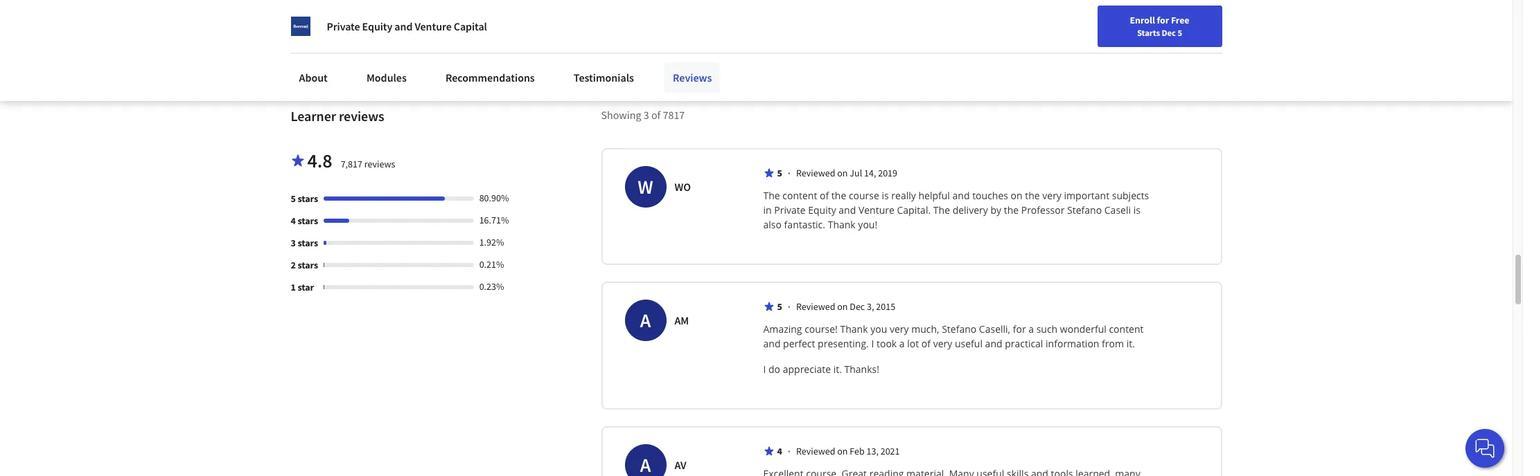 Task type: vqa. For each thing, say whether or not it's contained in the screenshot.
16.71%
yes



Task type: describe. For each thing, give the bounding box(es) containing it.
3 stars
[[291, 237, 318, 250]]

private equity and venture capital
[[327, 19, 487, 33]]

am
[[675, 314, 689, 328]]

find
[[1129, 16, 1146, 28]]

av
[[675, 459, 687, 473]]

capital.
[[897, 204, 931, 217]]

i inside amazing course! thank you very much, stefano caselli, for a such wonderful content and perfect presenting. i took a lot of very useful and practical information from it.
[[872, 338, 874, 351]]

new
[[1169, 16, 1187, 28]]

stars for 3 stars
[[298, 237, 318, 250]]

in
[[764, 204, 772, 217]]

find your new career
[[1129, 16, 1215, 28]]

0 vertical spatial the
[[764, 189, 780, 203]]

stars for 4 stars
[[298, 215, 318, 228]]

jul
[[850, 167, 863, 180]]

0 horizontal spatial dec
[[850, 301, 865, 314]]

1 vertical spatial the
[[934, 204, 950, 217]]

dec inside enroll for free starts dec 5
[[1162, 27, 1176, 38]]

information
[[1046, 338, 1100, 351]]

content inside the content of the course is really helpful and touches on the very important subjects in private equity and venture capital. the delivery by the professor stefano caseli is also fantastic. thank you!
[[783, 189, 818, 203]]

caselli,
[[979, 323, 1011, 336]]

0 horizontal spatial the
[[832, 189, 847, 203]]

you!
[[858, 219, 878, 232]]

from
[[1102, 338, 1124, 351]]

0 vertical spatial equity
[[362, 19, 393, 33]]

and down the 'course'
[[839, 204, 856, 217]]

7,817 reviews
[[341, 158, 395, 171]]

for inside amazing course! thank you very much, stefano caselli, for a such wonderful content and perfect presenting. i took a lot of very useful and practical information from it.
[[1013, 323, 1026, 336]]

reviewed on dec 3, 2015
[[796, 301, 896, 314]]

wo
[[675, 180, 691, 194]]

7817
[[663, 108, 685, 122]]

of for 3
[[652, 108, 661, 122]]

wonderful
[[1061, 323, 1107, 336]]

w
[[638, 175, 653, 200]]

0 horizontal spatial venture
[[415, 19, 452, 33]]

private inside the content of the course is really helpful and touches on the very important subjects in private equity and venture capital. the delivery by the professor stefano caseli is also fantastic. thank you!
[[775, 204, 806, 217]]

2
[[291, 260, 296, 272]]

the content of the course is really helpful and touches on the very important subjects in private equity and venture capital. the delivery by the professor stefano caseli is also fantastic. thank you!
[[764, 189, 1152, 232]]

4 stars
[[291, 215, 318, 228]]

a
[[640, 309, 651, 334]]

enroll for free starts dec 5
[[1130, 14, 1190, 38]]

you
[[871, 323, 888, 336]]

testimonials
[[574, 71, 634, 85]]

feb
[[850, 446, 865, 458]]

5 inside enroll for free starts dec 5
[[1178, 27, 1183, 38]]

enroll
[[1130, 14, 1156, 26]]

reviews for learner reviews
[[339, 108, 384, 125]]

reviewed for w
[[796, 167, 836, 180]]

1 vertical spatial it.
[[834, 364, 842, 377]]

free
[[1172, 14, 1190, 26]]

recommendations link
[[437, 62, 543, 93]]

equity inside the content of the course is really helpful and touches on the very important subjects in private equity and venture capital. the delivery by the professor stefano caseli is also fantastic. thank you!
[[808, 204, 837, 217]]

presenting.
[[818, 338, 869, 351]]

professor
[[1022, 204, 1065, 217]]

1 vertical spatial 3
[[291, 237, 296, 250]]

amazing course! thank you very much, stefano caselli, for a such wonderful content and perfect presenting. i took a lot of very useful and practical information from it.
[[764, 323, 1147, 351]]

practical
[[1005, 338, 1044, 351]]

thank inside amazing course! thank you very much, stefano caselli, for a such wonderful content and perfect presenting. i took a lot of very useful and practical information from it.
[[841, 323, 868, 336]]

capital
[[454, 19, 487, 33]]

1 horizontal spatial the
[[1004, 204, 1019, 217]]

and down 'amazing' at the right of page
[[764, 338, 781, 351]]

modules link
[[358, 62, 415, 93]]

stars for 5 stars
[[298, 193, 318, 205]]

stefano inside the content of the course is really helpful and touches on the very important subjects in private equity and venture capital. the delivery by the professor stefano caseli is also fantastic. thank you!
[[1068, 204, 1102, 217]]

took
[[877, 338, 897, 351]]

caseli
[[1105, 204, 1131, 217]]

important
[[1065, 189, 1110, 203]]

4 for 4 stars
[[291, 215, 296, 228]]

5 stars
[[291, 193, 318, 205]]

reviewed on jul 14, 2019
[[796, 167, 898, 180]]

1 vertical spatial is
[[1134, 204, 1141, 217]]

testimonials link
[[566, 62, 643, 93]]

1 star
[[291, 282, 314, 294]]

career
[[1189, 16, 1215, 28]]

2019
[[878, 167, 898, 180]]

really
[[892, 189, 916, 203]]

reviewed on feb 13, 2021
[[796, 446, 900, 458]]

much,
[[912, 323, 940, 336]]

useful
[[955, 338, 983, 351]]

5 up 'amazing' at the right of page
[[777, 301, 783, 314]]

about link
[[291, 62, 336, 93]]

2 horizontal spatial the
[[1025, 189, 1040, 203]]

of for content
[[820, 189, 829, 203]]

0.21%
[[479, 259, 504, 271]]

course!
[[805, 323, 838, 336]]

13,
[[867, 446, 879, 458]]

stars for 2 stars
[[298, 260, 318, 272]]

showing 3 of 7817
[[601, 108, 685, 122]]

learner
[[291, 108, 336, 125]]

0 horizontal spatial is
[[882, 189, 889, 203]]

stefano inside amazing course! thank you very much, stefano caselli, for a such wonderful content and perfect presenting. i took a lot of very useful and practical information from it.
[[942, 323, 977, 336]]

0 horizontal spatial a
[[900, 338, 905, 351]]

4.8
[[307, 149, 333, 174]]

star
[[298, 282, 314, 294]]

2 vertical spatial very
[[934, 338, 953, 351]]

80.90%
[[479, 192, 509, 205]]

1.92%
[[479, 237, 504, 249]]



Task type: locate. For each thing, give the bounding box(es) containing it.
3 reviewed from the top
[[796, 446, 836, 458]]

reviewed left jul
[[796, 167, 836, 180]]

0 horizontal spatial content
[[783, 189, 818, 203]]

venture
[[415, 19, 452, 33], [859, 204, 895, 217]]

2015
[[876, 301, 896, 314]]

very inside the content of the course is really helpful and touches on the very important subjects in private equity and venture capital. the delivery by the professor stefano caseli is also fantastic. thank you!
[[1043, 189, 1062, 203]]

1 horizontal spatial of
[[820, 189, 829, 203]]

0 horizontal spatial 4
[[291, 215, 296, 228]]

0 vertical spatial for
[[1157, 14, 1170, 26]]

3 stars from the top
[[298, 237, 318, 250]]

very
[[1043, 189, 1062, 203], [890, 323, 909, 336], [934, 338, 953, 351]]

1 horizontal spatial 3
[[644, 108, 649, 122]]

1 horizontal spatial a
[[1029, 323, 1034, 336]]

private up fantastic.
[[775, 204, 806, 217]]

0 horizontal spatial i
[[764, 364, 766, 377]]

reviews right the "7,817"
[[364, 158, 395, 171]]

fantastic.
[[784, 219, 826, 232]]

4 for 4
[[777, 446, 783, 458]]

3 up 2
[[291, 237, 296, 250]]

appreciate
[[783, 364, 831, 377]]

0 vertical spatial very
[[1043, 189, 1062, 203]]

1 vertical spatial i
[[764, 364, 766, 377]]

reviewed up course!
[[796, 301, 836, 314]]

1 vertical spatial content
[[1109, 323, 1144, 336]]

such
[[1037, 323, 1058, 336]]

reviewed
[[796, 167, 836, 180], [796, 301, 836, 314], [796, 446, 836, 458]]

1 horizontal spatial private
[[775, 204, 806, 217]]

1 vertical spatial reviewed
[[796, 301, 836, 314]]

venture left the capital
[[415, 19, 452, 33]]

on right touches
[[1011, 189, 1023, 203]]

thank up presenting. on the right bottom of the page
[[841, 323, 868, 336]]

reviews down modules "link"
[[339, 108, 384, 125]]

the
[[764, 189, 780, 203], [934, 204, 950, 217]]

content up from
[[1109, 323, 1144, 336]]

and up modules "link"
[[395, 19, 413, 33]]

1 vertical spatial for
[[1013, 323, 1026, 336]]

it. right from
[[1127, 338, 1135, 351]]

5
[[1178, 27, 1183, 38], [777, 167, 783, 180], [291, 193, 296, 205], [777, 301, 783, 314]]

the down reviewed on jul 14, 2019
[[832, 189, 847, 203]]

1 horizontal spatial i
[[872, 338, 874, 351]]

5 down "free"
[[1178, 27, 1183, 38]]

0 horizontal spatial 3
[[291, 237, 296, 250]]

1 vertical spatial very
[[890, 323, 909, 336]]

1 horizontal spatial it.
[[1127, 338, 1135, 351]]

on inside the content of the course is really helpful and touches on the very important subjects in private equity and venture capital. the delivery by the professor stefano caseli is also fantastic. thank you!
[[1011, 189, 1023, 203]]

and
[[395, 19, 413, 33], [953, 189, 970, 203], [839, 204, 856, 217], [764, 338, 781, 351], [986, 338, 1003, 351]]

showing
[[601, 108, 642, 122]]

0 vertical spatial venture
[[415, 19, 452, 33]]

0 vertical spatial i
[[872, 338, 874, 351]]

0 vertical spatial reviews
[[339, 108, 384, 125]]

on for av
[[838, 446, 848, 458]]

i
[[872, 338, 874, 351], [764, 364, 766, 377]]

content
[[783, 189, 818, 203], [1109, 323, 1144, 336]]

learner reviews
[[291, 108, 384, 125]]

4
[[291, 215, 296, 228], [777, 446, 783, 458]]

1 vertical spatial venture
[[859, 204, 895, 217]]

a left lot
[[900, 338, 905, 351]]

1 horizontal spatial the
[[934, 204, 950, 217]]

modules
[[367, 71, 407, 85]]

16.71%
[[479, 214, 509, 227]]

stars
[[298, 193, 318, 205], [298, 215, 318, 228], [298, 237, 318, 250], [298, 260, 318, 272]]

1 vertical spatial 4
[[777, 446, 783, 458]]

of
[[652, 108, 661, 122], [820, 189, 829, 203], [922, 338, 931, 351]]

of left "7817" at top
[[652, 108, 661, 122]]

1 horizontal spatial very
[[934, 338, 953, 351]]

on for am
[[838, 301, 848, 314]]

subjects
[[1112, 189, 1150, 203]]

2 vertical spatial of
[[922, 338, 931, 351]]

chat with us image
[[1475, 438, 1497, 460]]

0 horizontal spatial it.
[[834, 364, 842, 377]]

0 vertical spatial dec
[[1162, 27, 1176, 38]]

3 right showing
[[644, 108, 649, 122]]

0 vertical spatial private
[[327, 19, 360, 33]]

i left the took
[[872, 338, 874, 351]]

3,
[[867, 301, 875, 314]]

1 vertical spatial dec
[[850, 301, 865, 314]]

of right lot
[[922, 338, 931, 351]]

reviewed for a
[[796, 301, 836, 314]]

1 vertical spatial equity
[[808, 204, 837, 217]]

private right università bocconi image
[[327, 19, 360, 33]]

it. inside amazing course! thank you very much, stefano caselli, for a such wonderful content and perfect presenting. i took a lot of very useful and practical information from it.
[[1127, 338, 1135, 351]]

private
[[327, 19, 360, 33], [775, 204, 806, 217]]

it. left thanks!
[[834, 364, 842, 377]]

of down reviewed on jul 14, 2019
[[820, 189, 829, 203]]

7,817
[[341, 158, 363, 171]]

on
[[838, 167, 848, 180], [1011, 189, 1023, 203], [838, 301, 848, 314], [838, 446, 848, 458]]

0 horizontal spatial equity
[[362, 19, 393, 33]]

0 vertical spatial thank
[[828, 219, 856, 232]]

reviewed left feb
[[796, 446, 836, 458]]

1 vertical spatial private
[[775, 204, 806, 217]]

about
[[299, 71, 328, 85]]

delivery
[[953, 204, 988, 217]]

1 horizontal spatial content
[[1109, 323, 1144, 336]]

0 vertical spatial content
[[783, 189, 818, 203]]

reviews link
[[665, 62, 721, 93]]

i do appreciate it. thanks!
[[764, 364, 880, 377]]

1 horizontal spatial dec
[[1162, 27, 1176, 38]]

reviews
[[673, 71, 712, 85]]

0 horizontal spatial very
[[890, 323, 909, 336]]

0 horizontal spatial private
[[327, 19, 360, 33]]

i left do
[[764, 364, 766, 377]]

is down subjects
[[1134, 204, 1141, 217]]

stefano
[[1068, 204, 1102, 217], [942, 323, 977, 336]]

0 vertical spatial of
[[652, 108, 661, 122]]

very up the took
[[890, 323, 909, 336]]

course
[[849, 189, 880, 203]]

2 stars from the top
[[298, 215, 318, 228]]

by
[[991, 204, 1002, 217]]

venture inside the content of the course is really helpful and touches on the very important subjects in private equity and venture capital. the delivery by the professor stefano caseli is also fantastic. thank you!
[[859, 204, 895, 217]]

stars right 2
[[298, 260, 318, 272]]

on left 3,
[[838, 301, 848, 314]]

also
[[764, 219, 782, 232]]

0 vertical spatial a
[[1029, 323, 1034, 336]]

0 vertical spatial 4
[[291, 215, 296, 228]]

1 horizontal spatial for
[[1157, 14, 1170, 26]]

2 stars
[[291, 260, 318, 272]]

1 vertical spatial thank
[[841, 323, 868, 336]]

the up the in
[[764, 189, 780, 203]]

1 horizontal spatial equity
[[808, 204, 837, 217]]

2021
[[881, 446, 900, 458]]

lot
[[908, 338, 919, 351]]

0 horizontal spatial of
[[652, 108, 661, 122]]

1 vertical spatial reviews
[[364, 158, 395, 171]]

1 horizontal spatial 4
[[777, 446, 783, 458]]

dec
[[1162, 27, 1176, 38], [850, 301, 865, 314]]

3
[[644, 108, 649, 122], [291, 237, 296, 250]]

2 horizontal spatial very
[[1043, 189, 1062, 203]]

on left jul
[[838, 167, 848, 180]]

is
[[882, 189, 889, 203], [1134, 204, 1141, 217]]

1 horizontal spatial stefano
[[1068, 204, 1102, 217]]

1 vertical spatial stefano
[[942, 323, 977, 336]]

1 vertical spatial a
[[900, 338, 905, 351]]

stars down 5 stars
[[298, 215, 318, 228]]

thank inside the content of the course is really helpful and touches on the very important subjects in private equity and venture capital. the delivery by the professor stefano caseli is also fantastic. thank you!
[[828, 219, 856, 232]]

stefano down important
[[1068, 204, 1102, 217]]

stefano up useful
[[942, 323, 977, 336]]

reviews for 7,817 reviews
[[364, 158, 395, 171]]

1 horizontal spatial is
[[1134, 204, 1141, 217]]

helpful
[[919, 189, 950, 203]]

is left really
[[882, 189, 889, 203]]

5 up also
[[777, 167, 783, 180]]

14,
[[864, 167, 877, 180]]

recommendations
[[446, 71, 535, 85]]

content inside amazing course! thank you very much, stefano caselli, for a such wonderful content and perfect presenting. i took a lot of very useful and practical information from it.
[[1109, 323, 1144, 336]]

and up delivery
[[953, 189, 970, 203]]

it.
[[1127, 338, 1135, 351], [834, 364, 842, 377]]

0 horizontal spatial the
[[764, 189, 780, 203]]

0 horizontal spatial stefano
[[942, 323, 977, 336]]

starts
[[1138, 27, 1161, 38]]

content up fantastic.
[[783, 189, 818, 203]]

università bocconi image
[[291, 17, 310, 36]]

2 reviewed from the top
[[796, 301, 836, 314]]

for
[[1157, 14, 1170, 26], [1013, 323, 1026, 336]]

of inside the content of the course is really helpful and touches on the very important subjects in private equity and venture capital. the delivery by the professor stefano caseli is also fantastic. thank you!
[[820, 189, 829, 203]]

the up professor
[[1025, 189, 1040, 203]]

thanks!
[[845, 364, 880, 377]]

touches
[[973, 189, 1009, 203]]

for inside enroll for free starts dec 5
[[1157, 14, 1170, 26]]

very down "much,"
[[934, 338, 953, 351]]

4 down 5 stars
[[291, 215, 296, 228]]

thank left you!
[[828, 219, 856, 232]]

the
[[832, 189, 847, 203], [1025, 189, 1040, 203], [1004, 204, 1019, 217]]

on left feb
[[838, 446, 848, 458]]

a left such
[[1029, 323, 1034, 336]]

venture up you!
[[859, 204, 895, 217]]

0.23%
[[479, 281, 504, 293]]

None search field
[[198, 9, 530, 36]]

perfect
[[783, 338, 816, 351]]

1 reviewed from the top
[[796, 167, 836, 180]]

of inside amazing course! thank you very much, stefano caselli, for a such wonderful content and perfect presenting. i took a lot of very useful and practical information from it.
[[922, 338, 931, 351]]

find your new career link
[[1122, 14, 1222, 31]]

amazing
[[764, 323, 802, 336]]

and down caselli,
[[986, 338, 1003, 351]]

1 horizontal spatial venture
[[859, 204, 895, 217]]

your
[[1148, 16, 1167, 28]]

0 vertical spatial stefano
[[1068, 204, 1102, 217]]

equity up modules
[[362, 19, 393, 33]]

equity
[[362, 19, 393, 33], [808, 204, 837, 217]]

1 stars from the top
[[298, 193, 318, 205]]

the down helpful
[[934, 204, 950, 217]]

2 vertical spatial reviewed
[[796, 446, 836, 458]]

0 vertical spatial reviewed
[[796, 167, 836, 180]]

4 left 'reviewed on feb 13, 2021'
[[777, 446, 783, 458]]

very up professor
[[1043, 189, 1062, 203]]

0 vertical spatial it.
[[1127, 338, 1135, 351]]

1
[[291, 282, 296, 294]]

equity up fantastic.
[[808, 204, 837, 217]]

0 vertical spatial 3
[[644, 108, 649, 122]]

on for wo
[[838, 167, 848, 180]]

do
[[769, 364, 781, 377]]

5 up 4 stars
[[291, 193, 296, 205]]

1 vertical spatial of
[[820, 189, 829, 203]]

stars down 4 stars
[[298, 237, 318, 250]]

stars up 4 stars
[[298, 193, 318, 205]]

the right by
[[1004, 204, 1019, 217]]

0 horizontal spatial for
[[1013, 323, 1026, 336]]

0 vertical spatial is
[[882, 189, 889, 203]]

2 horizontal spatial of
[[922, 338, 931, 351]]

4 stars from the top
[[298, 260, 318, 272]]

reviews
[[339, 108, 384, 125], [364, 158, 395, 171]]



